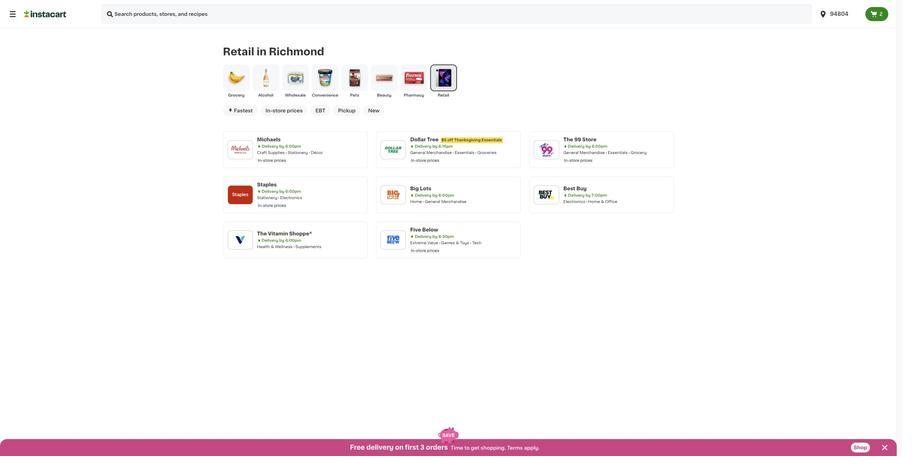 Task type: vqa. For each thing, say whether or not it's contained in the screenshot.


Task type: describe. For each thing, give the bounding box(es) containing it.
convenience button
[[312, 64, 339, 98]]

free delivery on first 3 orders time to get shopping. terms apply.
[[350, 444, 540, 451]]

in
[[257, 47, 267, 57]]

craft
[[257, 151, 267, 155]]

Search field
[[102, 4, 812, 24]]

delivery for big lots
[[415, 193, 432, 197]]

by for the 99 store
[[586, 144, 591, 148]]

michaels
[[257, 137, 281, 142]]

the for the vitamin shoppe®
[[257, 231, 267, 236]]

instacart logo image
[[24, 10, 66, 18]]

five below
[[410, 227, 438, 232]]

vitamin
[[268, 231, 288, 236]]

big lots
[[410, 186, 431, 191]]

first
[[405, 444, 419, 451]]

store for the 99 store
[[569, 159, 579, 162]]

1 home from the left
[[410, 200, 422, 204]]

groceries
[[478, 151, 497, 155]]

6:00pm for the 99 store
[[592, 144, 607, 148]]

tech
[[472, 241, 482, 245]]

best buy logo image
[[537, 186, 556, 204]]

health & wellness supplements
[[257, 245, 321, 249]]

pickup
[[338, 108, 356, 113]]

essentials for general merchandise essentials grocery
[[608, 151, 628, 155]]

the for the 99 store
[[563, 137, 573, 142]]

delivery by 6:15pm
[[415, 144, 453, 148]]

in-store prices for the 99 store
[[564, 159, 593, 162]]

1 horizontal spatial grocery
[[631, 151, 647, 155]]

general merchandise essentials groceries
[[410, 151, 497, 155]]

3
[[420, 444, 425, 451]]

in-store prices button
[[261, 105, 308, 116]]

by for michaels
[[279, 144, 284, 148]]

in-store prices for five below
[[411, 249, 439, 253]]

store down delivery by 6:15pm
[[416, 159, 426, 162]]

staples
[[257, 182, 277, 187]]

stationery electronics
[[257, 196, 302, 200]]

1 94804 button from the left
[[815, 4, 866, 24]]

1 horizontal spatial &
[[456, 241, 459, 245]]

fastest
[[234, 108, 253, 113]]

retail for retail
[[438, 93, 449, 97]]

staples logo image
[[231, 186, 249, 204]]

delivery by 6:30pm
[[415, 235, 454, 239]]

electronics home & office
[[563, 200, 617, 204]]

essentials for general merchandise essentials groceries
[[455, 151, 475, 155]]

five
[[410, 227, 421, 232]]

by for big lots
[[432, 193, 438, 197]]

prices for staples
[[274, 204, 286, 208]]

in- for staples
[[258, 204, 263, 208]]

6:00pm for the vitamin shoppe®
[[285, 239, 301, 242]]

games
[[441, 241, 455, 245]]

apply.
[[524, 445, 540, 450]]

pets
[[350, 93, 359, 97]]

below
[[422, 227, 438, 232]]

merchandise for 6:15pm
[[427, 151, 452, 155]]

to
[[465, 445, 470, 450]]

2 horizontal spatial &
[[601, 200, 604, 204]]

tree
[[427, 137, 439, 142]]

thanksgiving
[[454, 138, 481, 142]]

6:00pm for michaels
[[285, 144, 301, 148]]

richmond
[[269, 47, 324, 57]]

extreme
[[410, 241, 427, 245]]

extreme value games & toys tech
[[410, 241, 482, 245]]

time
[[451, 445, 463, 450]]

big
[[410, 186, 419, 191]]

on
[[395, 444, 404, 451]]

store inside button
[[273, 108, 286, 113]]

toys
[[460, 241, 469, 245]]

ebt button
[[311, 105, 330, 116]]

delivery for the 99 store
[[568, 144, 585, 148]]

delivery by 6:00pm for michaels
[[262, 144, 301, 148]]

retail in richmond main content
[[0, 28, 897, 456]]

supplements
[[295, 245, 321, 249]]

by for best buy
[[586, 193, 591, 197]]

by for staples
[[279, 190, 284, 193]]

alcohol button
[[253, 64, 279, 98]]

delivery for michaels
[[262, 144, 278, 148]]

7:00pm
[[592, 193, 607, 197]]

best
[[563, 186, 575, 191]]

free
[[350, 444, 365, 451]]

prices for michaels
[[274, 159, 286, 162]]

value
[[428, 241, 438, 245]]

alcohol
[[258, 93, 273, 97]]

delivery for the vitamin shoppe®
[[262, 239, 278, 242]]

0 horizontal spatial electronics
[[280, 196, 302, 200]]

in-store prices for michaels
[[258, 159, 286, 162]]

6:00pm for staples
[[285, 190, 301, 193]]

supplies
[[268, 151, 285, 155]]

michaels logo image
[[231, 141, 249, 159]]

grocery button
[[223, 64, 250, 98]]

dollar tree logo image
[[384, 141, 403, 159]]

0 horizontal spatial &
[[271, 245, 274, 249]]

essentials inside dollar tree $5 off thanksgiving essentials
[[482, 138, 502, 142]]

in-store prices inside in-store prices button
[[266, 108, 303, 113]]

the vitamin shoppe® logo image
[[231, 231, 249, 249]]

6:00pm for big lots
[[439, 193, 454, 197]]

terms
[[507, 445, 523, 450]]

delivery by 7:00pm
[[568, 193, 607, 197]]

pharmacy
[[404, 93, 424, 97]]

get
[[471, 445, 480, 450]]

pickup button
[[333, 105, 361, 116]]

2
[[880, 12, 883, 17]]

dollar tree $5 off thanksgiving essentials
[[410, 137, 502, 142]]

beauty
[[377, 93, 391, 97]]

health
[[257, 245, 270, 249]]

office
[[605, 200, 617, 204]]



Task type: locate. For each thing, give the bounding box(es) containing it.
new
[[368, 108, 380, 113]]

general merchandise essentials grocery
[[563, 151, 647, 155]]

delivery by 6:00pm for staples
[[262, 190, 301, 193]]

fastest button
[[223, 105, 258, 116]]

prices for the 99 store
[[580, 159, 593, 162]]

in- down dollar
[[411, 159, 416, 162]]

retail inside button
[[438, 93, 449, 97]]

by
[[279, 144, 284, 148], [432, 144, 438, 148], [586, 144, 591, 148], [279, 190, 284, 193], [432, 193, 438, 197], [586, 193, 591, 197], [432, 235, 438, 239], [279, 239, 284, 242]]

in- for the 99 store
[[564, 159, 569, 162]]

by up wellness
[[279, 239, 284, 242]]

shop button
[[851, 443, 870, 453]]

by down store
[[586, 144, 591, 148]]

five below logo image
[[384, 231, 403, 249]]

1 horizontal spatial stationery
[[288, 151, 308, 155]]

orders
[[426, 444, 448, 451]]

delivery by 6:00pm for the vitamin shoppe®
[[262, 239, 301, 242]]

home general merchandise
[[410, 200, 467, 204]]

2 button
[[866, 7, 888, 21]]

retail button
[[430, 64, 457, 98]]

dollar
[[410, 137, 426, 142]]

prices
[[287, 108, 303, 113], [274, 159, 286, 162], [427, 159, 439, 162], [580, 159, 593, 162], [274, 204, 286, 208], [427, 249, 439, 253]]

convenience
[[312, 93, 338, 97]]

6:00pm up home general merchandise
[[439, 193, 454, 197]]

in- for five below
[[411, 249, 416, 253]]

merchandise for 6:00pm
[[580, 151, 605, 155]]

delivery down 99
[[568, 144, 585, 148]]

store down 'extreme'
[[416, 249, 426, 253]]

& left toys
[[456, 241, 459, 245]]

the up health
[[257, 231, 267, 236]]

prices down stationery electronics
[[274, 204, 286, 208]]

prices for five below
[[427, 249, 439, 253]]

save image
[[438, 427, 459, 443]]

in-store prices down delivery by 6:15pm
[[411, 159, 439, 162]]

1 horizontal spatial retail
[[438, 93, 449, 97]]

stationery left the décor
[[288, 151, 308, 155]]

delivery for best buy
[[568, 193, 585, 197]]

delivery for five below
[[415, 235, 432, 239]]

prices inside in-store prices button
[[287, 108, 303, 113]]

1 horizontal spatial essentials
[[482, 138, 502, 142]]

0 vertical spatial retail
[[223, 47, 254, 57]]

lots
[[420, 186, 431, 191]]

shop
[[854, 445, 867, 450]]

1 horizontal spatial electronics
[[563, 200, 585, 204]]

prices down the general merchandise essentials grocery
[[580, 159, 593, 162]]

retail
[[223, 47, 254, 57], [438, 93, 449, 97]]

general down 99
[[563, 151, 579, 155]]

grocery inside button
[[228, 93, 245, 97]]

general down lots
[[425, 200, 440, 204]]

in- for michaels
[[258, 159, 263, 162]]

store down craft
[[263, 159, 273, 162]]

by up supplies
[[279, 144, 284, 148]]

delivery by 6:00pm up home general merchandise
[[415, 193, 454, 197]]

retail left the in
[[223, 47, 254, 57]]

in- down craft
[[258, 159, 263, 162]]

1 vertical spatial retail
[[438, 93, 449, 97]]

the 99 store logo image
[[537, 141, 556, 159]]

delivery by 6:00pm up stationery electronics
[[262, 190, 301, 193]]

by up electronics home & office
[[586, 193, 591, 197]]

beauty button
[[371, 64, 398, 98]]

by for the vitamin shoppe®
[[279, 239, 284, 242]]

delivery
[[262, 144, 278, 148], [415, 144, 432, 148], [568, 144, 585, 148], [262, 190, 278, 193], [415, 193, 432, 197], [568, 193, 585, 197], [415, 235, 432, 239], [262, 239, 278, 242]]

94804 button
[[815, 4, 866, 24], [819, 4, 861, 24]]

delivery for staples
[[262, 190, 278, 193]]

in-store prices down 'extreme'
[[411, 249, 439, 253]]

general for delivery by 6:15pm
[[410, 151, 426, 155]]

retail right pharmacy on the top of the page
[[438, 93, 449, 97]]

6:30pm
[[439, 235, 454, 239]]

$5
[[441, 138, 447, 142]]

& down 7:00pm
[[601, 200, 604, 204]]

the
[[563, 137, 573, 142], [257, 231, 267, 236]]

home down 7:00pm
[[588, 200, 600, 204]]

delivery down big lots
[[415, 193, 432, 197]]

99
[[574, 137, 581, 142]]

delivery down 'staples'
[[262, 190, 278, 193]]

new button
[[363, 105, 385, 116]]

ebt
[[316, 108, 325, 113]]

2 home from the left
[[588, 200, 600, 204]]

craft supplies stationery décor
[[257, 151, 323, 155]]

store down 99
[[569, 159, 579, 162]]

buy
[[577, 186, 587, 191]]

6:00pm up "craft supplies stationery décor"
[[285, 144, 301, 148]]

0 horizontal spatial the
[[257, 231, 267, 236]]

in-store prices down stationery electronics
[[258, 204, 286, 208]]

décor
[[311, 151, 323, 155]]

0 horizontal spatial home
[[410, 200, 422, 204]]

94804
[[830, 11, 849, 17]]

in-store prices for staples
[[258, 204, 286, 208]]

0 vertical spatial grocery
[[228, 93, 245, 97]]

essentials
[[482, 138, 502, 142], [455, 151, 475, 155], [608, 151, 628, 155]]

grocery
[[228, 93, 245, 97], [631, 151, 647, 155]]

store for michaels
[[263, 159, 273, 162]]

in- right the 99 store logo
[[564, 159, 569, 162]]

delivery down the five below
[[415, 235, 432, 239]]

in-store prices down wholesale
[[266, 108, 303, 113]]

delivery down best buy
[[568, 193, 585, 197]]

store for staples
[[263, 204, 273, 208]]

store down alcohol
[[273, 108, 286, 113]]

None search field
[[102, 4, 812, 24]]

&
[[601, 200, 604, 204], [456, 241, 459, 245], [271, 245, 274, 249]]

prices down wholesale
[[287, 108, 303, 113]]

in- down alcohol
[[266, 108, 273, 113]]

home
[[410, 200, 422, 204], [588, 200, 600, 204]]

delivery by 6:00pm up supplies
[[262, 144, 301, 148]]

delivery
[[366, 444, 394, 451]]

1 vertical spatial grocery
[[631, 151, 647, 155]]

shopping.
[[481, 445, 506, 450]]

0 horizontal spatial stationery
[[257, 196, 277, 200]]

general down dollar
[[410, 151, 426, 155]]

2 94804 button from the left
[[819, 4, 861, 24]]

by up home general merchandise
[[432, 193, 438, 197]]

delivery by 6:00pm for big lots
[[415, 193, 454, 197]]

in- down stationery electronics
[[258, 204, 263, 208]]

best buy
[[563, 186, 587, 191]]

2 horizontal spatial essentials
[[608, 151, 628, 155]]

6:15pm
[[439, 144, 453, 148]]

0 horizontal spatial grocery
[[228, 93, 245, 97]]

6:00pm
[[285, 144, 301, 148], [592, 144, 607, 148], [285, 190, 301, 193], [439, 193, 454, 197], [285, 239, 301, 242]]

1 horizontal spatial the
[[563, 137, 573, 142]]

wholesale button
[[282, 64, 309, 98]]

0 vertical spatial stationery
[[288, 151, 308, 155]]

stationery down 'staples'
[[257, 196, 277, 200]]

pets button
[[341, 64, 368, 98]]

retail in richmond
[[223, 47, 324, 57]]

1 vertical spatial the
[[257, 231, 267, 236]]

1 vertical spatial stationery
[[257, 196, 277, 200]]

delivery down dollar
[[415, 144, 432, 148]]

delivery by 6:00pm for the 99 store
[[568, 144, 607, 148]]

stationery
[[288, 151, 308, 155], [257, 196, 277, 200]]

delivery down michaels
[[262, 144, 278, 148]]

in-store prices down 99
[[564, 159, 593, 162]]

in-store prices down supplies
[[258, 159, 286, 162]]

6:00pm up stationery electronics
[[285, 190, 301, 193]]

pharmacy button
[[401, 64, 427, 98]]

delivery by 6:00pm down store
[[568, 144, 607, 148]]

wellness
[[275, 245, 293, 249]]

store for five below
[[416, 249, 426, 253]]

& right health
[[271, 245, 274, 249]]

prices down "value"
[[427, 249, 439, 253]]

the vitamin shoppe®
[[257, 231, 312, 236]]

store down stationery electronics
[[263, 204, 273, 208]]

big lots logo image
[[384, 186, 403, 204]]

merchandise
[[427, 151, 452, 155], [580, 151, 605, 155], [441, 200, 467, 204]]

0 vertical spatial the
[[563, 137, 573, 142]]

home down big
[[410, 200, 422, 204]]

prices down delivery by 6:15pm
[[427, 159, 439, 162]]

shoppe®
[[289, 231, 312, 236]]

6:00pm up the general merchandise essentials grocery
[[592, 144, 607, 148]]

prices down supplies
[[274, 159, 286, 162]]

by up stationery electronics
[[279, 190, 284, 193]]

store
[[582, 137, 597, 142]]

general for delivery by 6:00pm
[[563, 151, 579, 155]]

retail for retail in richmond
[[223, 47, 254, 57]]

in-store prices
[[266, 108, 303, 113], [258, 159, 286, 162], [411, 159, 439, 162], [564, 159, 593, 162], [258, 204, 286, 208], [411, 249, 439, 253]]

the 99 store
[[563, 137, 597, 142]]

delivery by 6:00pm
[[262, 144, 301, 148], [568, 144, 607, 148], [262, 190, 301, 193], [415, 193, 454, 197], [262, 239, 301, 242]]

close image
[[881, 443, 889, 452]]

by down tree
[[432, 144, 438, 148]]

off
[[448, 138, 453, 142]]

delivery up health
[[262, 239, 278, 242]]

1 horizontal spatial home
[[588, 200, 600, 204]]

wholesale
[[285, 93, 306, 97]]

electronics
[[280, 196, 302, 200], [563, 200, 585, 204]]

delivery by 6:00pm up wellness
[[262, 239, 301, 242]]

in- down 'extreme'
[[411, 249, 416, 253]]

0 horizontal spatial essentials
[[455, 151, 475, 155]]

0 horizontal spatial retail
[[223, 47, 254, 57]]

6:00pm up "health & wellness supplements"
[[285, 239, 301, 242]]

in- inside button
[[266, 108, 273, 113]]

by up "value"
[[432, 235, 438, 239]]

the left 99
[[563, 137, 573, 142]]

by for five below
[[432, 235, 438, 239]]



